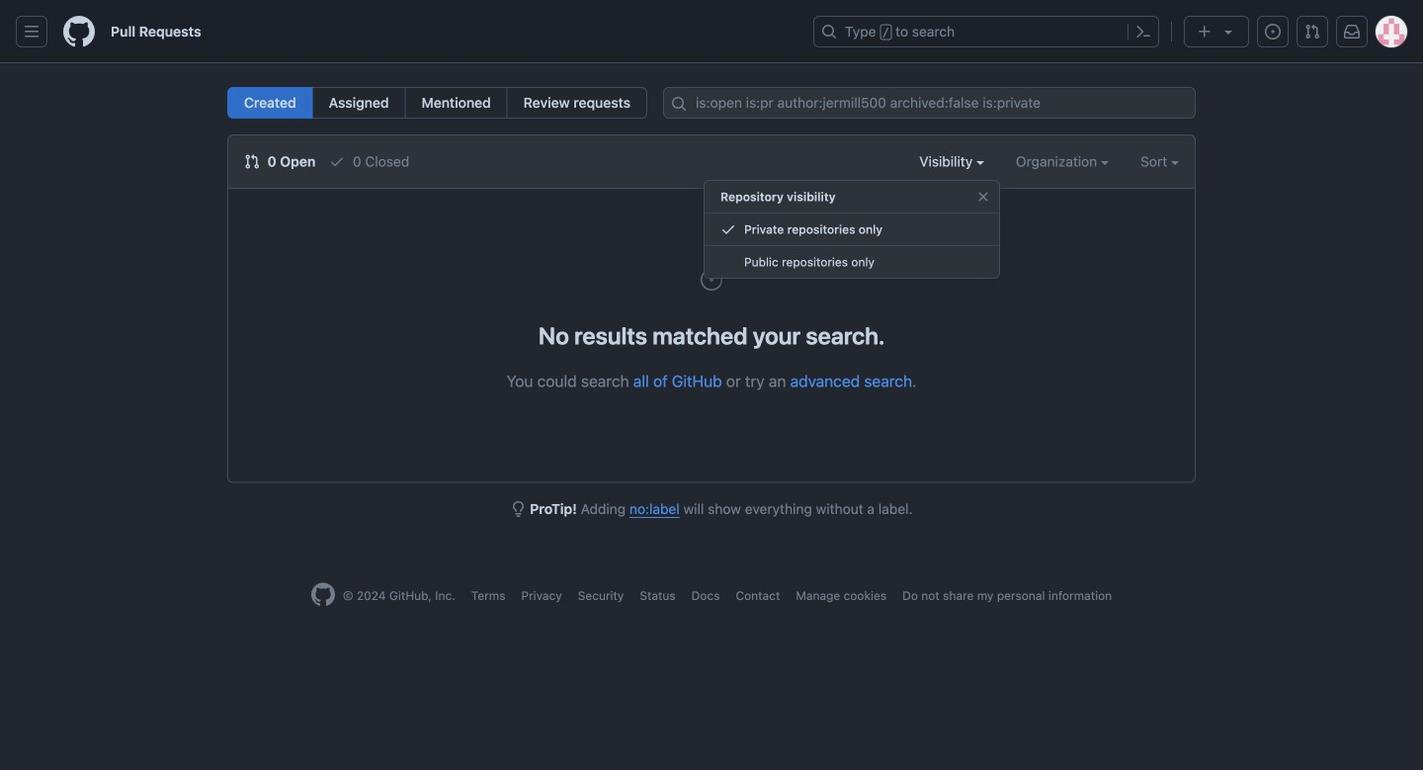 Task type: vqa. For each thing, say whether or not it's contained in the screenshot.
repositories at the left bottom
no



Task type: describe. For each thing, give the bounding box(es) containing it.
git pull request image
[[244, 154, 260, 170]]

0 vertical spatial homepage image
[[63, 16, 95, 47]]

check image
[[329, 154, 345, 170]]

pull requests element
[[227, 87, 648, 119]]

command palette image
[[1136, 24, 1152, 40]]

Search all issues text field
[[663, 87, 1196, 119]]

triangle down image
[[1221, 24, 1237, 40]]

notifications image
[[1345, 24, 1360, 40]]

light bulb image
[[511, 501, 526, 517]]

0 vertical spatial issue opened image
[[1266, 24, 1281, 40]]

search image
[[671, 96, 687, 112]]

plus image
[[1197, 24, 1213, 40]]



Task type: locate. For each thing, give the bounding box(es) containing it.
issue opened image down check image
[[700, 268, 724, 292]]

homepage image
[[63, 16, 95, 47], [311, 583, 335, 607]]

Issues search field
[[663, 87, 1196, 119]]

1 horizontal spatial homepage image
[[311, 583, 335, 607]]

check image
[[721, 221, 737, 237]]

1 horizontal spatial issue opened image
[[1266, 24, 1281, 40]]

1 vertical spatial homepage image
[[311, 583, 335, 607]]

git pull request image
[[1305, 24, 1321, 40]]

1 vertical spatial issue opened image
[[700, 268, 724, 292]]

close menu image
[[976, 189, 992, 205]]

issue opened image left git pull request icon
[[1266, 24, 1281, 40]]

0 horizontal spatial issue opened image
[[700, 268, 724, 292]]

issue opened image
[[1266, 24, 1281, 40], [700, 268, 724, 292]]

0 horizontal spatial homepage image
[[63, 16, 95, 47]]



